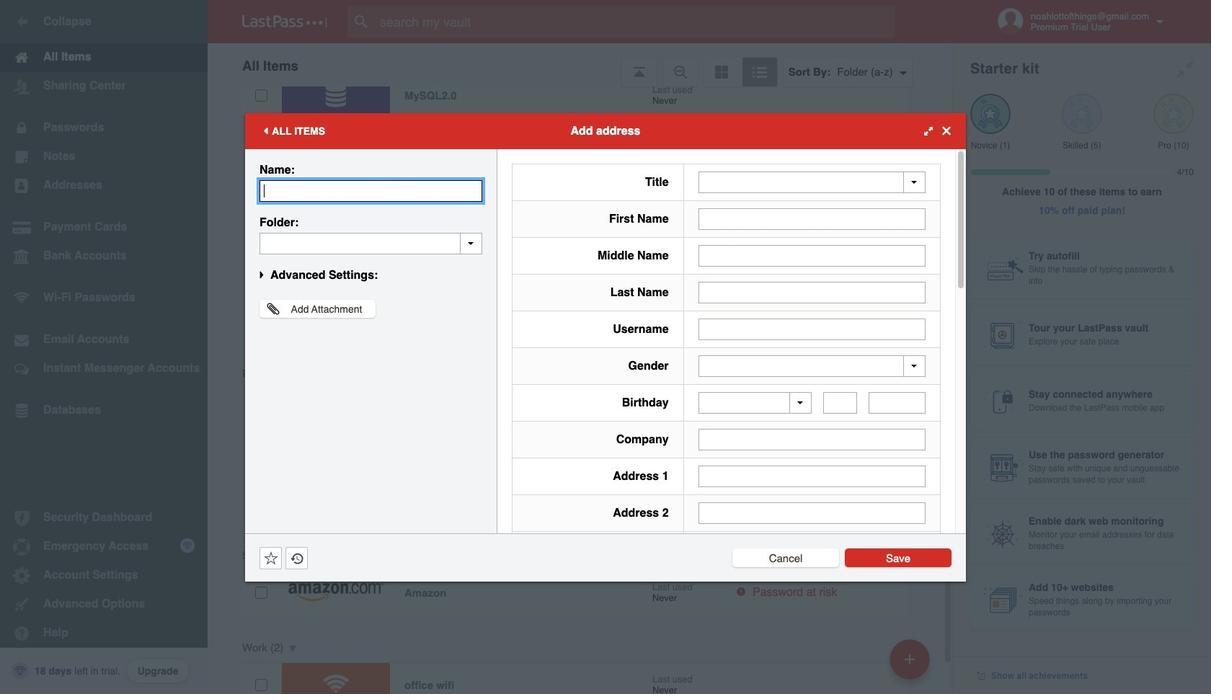 Task type: vqa. For each thing, say whether or not it's contained in the screenshot.
Main content main content
no



Task type: describe. For each thing, give the bounding box(es) containing it.
lastpass image
[[242, 15, 328, 28]]

main navigation navigation
[[0, 0, 208, 695]]

search my vault text field
[[348, 6, 924, 38]]



Task type: locate. For each thing, give the bounding box(es) containing it.
vault options navigation
[[208, 43, 954, 87]]

None text field
[[699, 282, 926, 303], [699, 318, 926, 340], [824, 392, 858, 414], [869, 392, 926, 414], [699, 282, 926, 303], [699, 318, 926, 340], [824, 392, 858, 414], [869, 392, 926, 414]]

dialog
[[245, 113, 967, 695]]

new item navigation
[[885, 636, 939, 695]]

Search search field
[[348, 6, 924, 38]]

new item image
[[905, 655, 915, 665]]

None text field
[[260, 180, 483, 202], [699, 208, 926, 230], [260, 233, 483, 254], [699, 245, 926, 267], [699, 429, 926, 451], [699, 466, 926, 488], [699, 503, 926, 524], [260, 180, 483, 202], [699, 208, 926, 230], [260, 233, 483, 254], [699, 245, 926, 267], [699, 429, 926, 451], [699, 466, 926, 488], [699, 503, 926, 524]]



